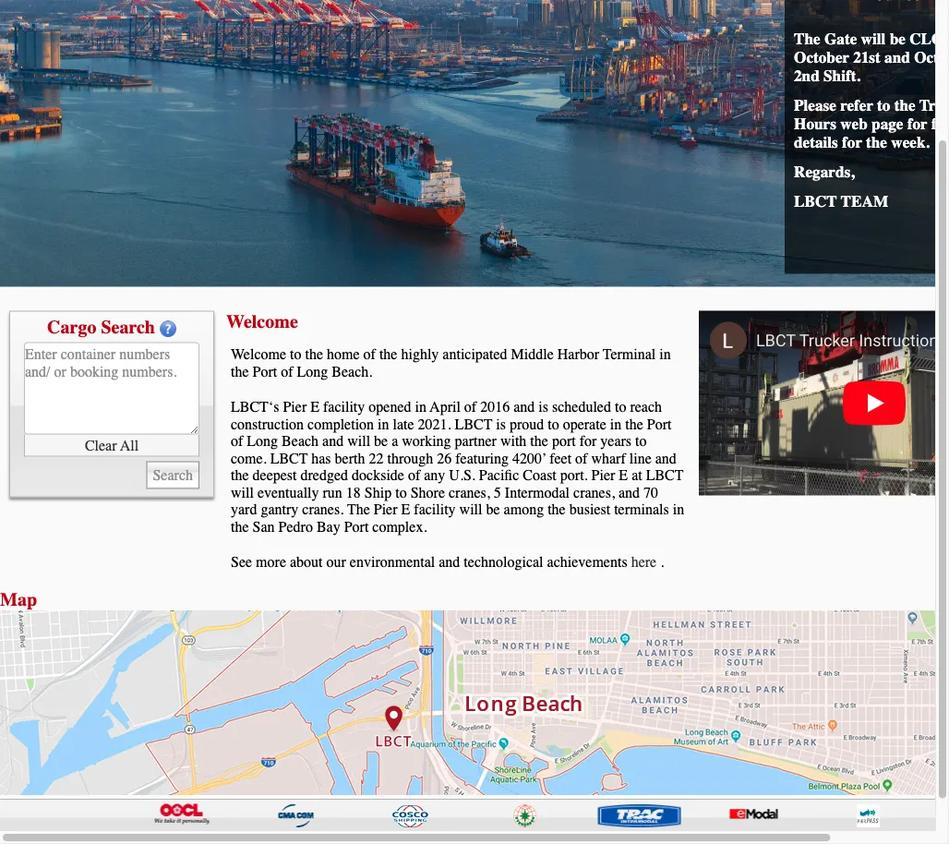Task type: locate. For each thing, give the bounding box(es) containing it.
the inside the please refer to the truc
[[895, 96, 916, 115]]

1 horizontal spatial facility
[[414, 501, 456, 518]]

will left 5
[[460, 501, 483, 518]]

e left at
[[619, 467, 628, 484]]

the left port
[[530, 433, 548, 450]]

0 horizontal spatial the
[[347, 501, 370, 518]]

the
[[895, 96, 916, 115], [305, 346, 323, 363], [379, 346, 397, 363], [231, 363, 249, 380], [625, 416, 643, 433], [530, 433, 548, 450], [231, 467, 249, 484], [548, 501, 566, 518], [231, 518, 249, 535]]

0 vertical spatial the
[[794, 30, 821, 48]]

lbct right at
[[646, 467, 684, 484]]

1 vertical spatial long
[[247, 433, 278, 450]]

regards,​
[[794, 163, 855, 181]]

late
[[393, 416, 414, 433]]

search
[[101, 316, 155, 338]]

1 horizontal spatial long
[[297, 363, 328, 380]]

of down the lbct's
[[231, 433, 243, 450]]

busiest
[[569, 501, 611, 518]]

shore
[[411, 484, 445, 501]]

pier right 'port.'
[[592, 467, 615, 484]]

0 vertical spatial be
[[890, 30, 906, 48]]

the inside 'lbct's pier e facility opened in april of 2016 and is scheduled to reach construction completion in late 2021.  lbct is proud to operate in the port of long beach and will be a working partner with the port for years to come.  lbct has berth 22 through 26 featuring 4200' feet of wharf line and the deepest dredged dockside of any u.s. pacific coast port. pier e at lbct will eventually run 18 ship to shore cranes, 5 intermodal cranes, and 70 yard gantry cranes. the pier e facility will be among the busiest terminals in the san pedro bay port complex.'
[[347, 501, 370, 518]]

cranes, left 5
[[449, 484, 490, 501]]

facility down any
[[414, 501, 456, 518]]

1 cranes, from the left
[[449, 484, 490, 501]]

the
[[794, 30, 821, 48], [347, 501, 370, 518]]

26
[[437, 450, 452, 467]]

lbct up featuring
[[455, 416, 493, 433]]

cranes, down wharf
[[573, 484, 615, 501]]

to inside welcome to the home of the highly anticipated middle harbor terminal in the port of long beach.
[[290, 346, 301, 363]]

line
[[630, 450, 652, 467]]

1 vertical spatial be
[[374, 433, 388, 450]]

for
[[580, 433, 597, 450]]

berth
[[335, 450, 365, 467]]

2 horizontal spatial port
[[647, 416, 672, 433]]

middle
[[511, 346, 554, 363]]

to
[[877, 96, 891, 115], [290, 346, 301, 363], [615, 398, 626, 416], [548, 416, 559, 433], [635, 433, 647, 450], [395, 484, 407, 501]]

e
[[310, 398, 320, 416], [619, 467, 628, 484], [401, 501, 410, 518]]

and right beach
[[322, 433, 344, 450]]

port.
[[560, 467, 588, 484]]

and left the technological
[[439, 554, 460, 571]]

will
[[861, 30, 886, 48], [347, 433, 370, 450], [231, 484, 254, 501], [460, 501, 483, 518]]

to left home
[[290, 346, 301, 363]]

to inside the please refer to the truc
[[877, 96, 891, 115]]

0 vertical spatial pier
[[283, 398, 307, 416]]

to right years
[[635, 433, 647, 450]]

port inside welcome to the home of the highly anticipated middle harbor terminal in the port of long beach.
[[253, 363, 277, 380]]

home
[[327, 346, 360, 363]]

0 horizontal spatial port
[[253, 363, 277, 380]]

see
[[231, 554, 252, 571]]

come.
[[231, 450, 267, 467]]

will inside the gate will be clos
[[861, 30, 886, 48]]

is left scheduled at top
[[539, 398, 548, 416]]

wharf
[[591, 450, 626, 467]]

2021.
[[418, 416, 451, 433]]

more
[[256, 554, 286, 571]]

is
[[539, 398, 548, 416], [496, 416, 506, 433]]

the inside the gate will be clos
[[794, 30, 821, 48]]

18
[[346, 484, 361, 501]]

and
[[514, 398, 535, 416], [322, 433, 344, 450], [655, 450, 677, 467], [619, 484, 640, 501], [439, 554, 460, 571]]

the left highly
[[379, 346, 397, 363]]

yard
[[231, 501, 257, 518]]

port up the lbct's
[[253, 363, 277, 380]]

e up beach
[[310, 398, 320, 416]]

pier down "dockside" at the bottom left
[[374, 501, 398, 518]]

the right the run
[[347, 501, 370, 518]]

e left shore
[[401, 501, 410, 518]]

all
[[120, 437, 139, 454]]

2016
[[480, 398, 510, 416]]

0 horizontal spatial long
[[247, 433, 278, 450]]

run
[[323, 484, 342, 501]]

through
[[387, 450, 433, 467]]

clear all button
[[24, 434, 199, 457]]

technological
[[464, 554, 543, 571]]

partner
[[455, 433, 497, 450]]

1 horizontal spatial the
[[794, 30, 821, 48]]

with
[[500, 433, 527, 450]]

facility down beach.
[[323, 398, 365, 416]]

a
[[392, 433, 398, 450]]

the left the san
[[231, 518, 249, 535]]

2 vertical spatial be
[[486, 501, 500, 518]]

22
[[369, 450, 384, 467]]

lbct
[[794, 193, 837, 211], [455, 416, 493, 433], [270, 450, 308, 467], [646, 467, 684, 484]]

will right gate
[[861, 30, 886, 48]]

see more about our environmental and technological achievements here .
[[231, 554, 664, 571]]

1 vertical spatial welcome
[[231, 346, 286, 363]]

be
[[890, 30, 906, 48], [374, 433, 388, 450], [486, 501, 500, 518]]

the left home
[[305, 346, 323, 363]]

long left beach.
[[297, 363, 328, 380]]

port up line
[[647, 416, 672, 433]]

lbct left has
[[270, 450, 308, 467]]

intermodal
[[505, 484, 570, 501]]

2 horizontal spatial be
[[890, 30, 906, 48]]

the up 'yard'
[[231, 467, 249, 484]]

0 vertical spatial facility
[[323, 398, 365, 416]]

1 horizontal spatial e
[[401, 501, 410, 518]]

facility
[[323, 398, 365, 416], [414, 501, 456, 518]]

1 horizontal spatial cranes,
[[573, 484, 615, 501]]

0 vertical spatial long
[[297, 363, 328, 380]]

1 horizontal spatial pier
[[374, 501, 398, 518]]

pier
[[283, 398, 307, 416], [592, 467, 615, 484], [374, 501, 398, 518]]

is left proud
[[496, 416, 506, 433]]

to right proud
[[548, 416, 559, 433]]

feet
[[550, 450, 572, 467]]

None submit
[[146, 461, 199, 489]]

pier up beach
[[283, 398, 307, 416]]

2 vertical spatial e
[[401, 501, 410, 518]]

lbct's pier e facility opened in april of 2016 and is scheduled to reach construction completion in late 2021.  lbct is proud to operate in the port of long beach and will be a working partner with the port for years to come.  lbct has berth 22 through 26 featuring 4200' feet of wharf line and the deepest dredged dockside of any u.s. pacific coast port. pier e at lbct will eventually run 18 ship to shore cranes, 5 intermodal cranes, and 70 yard gantry cranes. the pier e facility will be among the busiest terminals in the san pedro bay port complex.
[[231, 398, 684, 535]]

here link
[[631, 554, 657, 571]]

in right late
[[415, 398, 427, 416]]

terminal
[[603, 346, 656, 363]]

1 horizontal spatial be
[[486, 501, 500, 518]]

long down the lbct's
[[247, 433, 278, 450]]

cargo
[[47, 316, 96, 338]]

0 horizontal spatial cranes,
[[449, 484, 490, 501]]

1 vertical spatial e
[[619, 467, 628, 484]]

2 horizontal spatial pier
[[592, 467, 615, 484]]

.
[[660, 554, 664, 571]]

2 horizontal spatial e
[[619, 467, 628, 484]]

cranes,
[[449, 484, 490, 501], [573, 484, 615, 501]]

be left among
[[486, 501, 500, 518]]

of right feet
[[575, 450, 588, 467]]

1 vertical spatial the
[[347, 501, 370, 518]]

long
[[297, 363, 328, 380], [247, 433, 278, 450]]

the left gate
[[794, 30, 821, 48]]

0 vertical spatial port
[[253, 363, 277, 380]]

to right ship
[[395, 484, 407, 501]]

opened
[[369, 398, 411, 416]]

0 vertical spatial e
[[310, 398, 320, 416]]

1 horizontal spatial port
[[344, 518, 369, 535]]

map
[[0, 589, 37, 610]]

0 vertical spatial welcome
[[226, 311, 298, 332]]

of
[[363, 346, 376, 363], [281, 363, 293, 380], [464, 398, 477, 416], [231, 433, 243, 450], [575, 450, 588, 467], [408, 467, 420, 484]]

has
[[311, 450, 331, 467]]

welcome to the home of the highly anticipated middle harbor terminal in the port of long beach.
[[231, 346, 671, 380]]

welcome inside welcome to the home of the highly anticipated middle harbor terminal in the port of long beach.
[[231, 346, 286, 363]]

be left a
[[374, 433, 388, 450]]

gate
[[825, 30, 857, 48]]

anticipated
[[443, 346, 507, 363]]

our
[[326, 554, 346, 571]]

be left clos
[[890, 30, 906, 48]]

in right the terminal
[[660, 346, 671, 363]]

at
[[632, 467, 642, 484]]

port right bay
[[344, 518, 369, 535]]

to right refer
[[877, 96, 891, 115]]

1 vertical spatial port
[[647, 416, 672, 433]]

of left any
[[408, 467, 420, 484]]

any
[[424, 467, 445, 484]]

will left a
[[347, 433, 370, 450]]

to left reach
[[615, 398, 626, 416]]

the left 'truc' at the right of the page
[[895, 96, 916, 115]]



Task type: vqa. For each thing, say whether or not it's contained in the screenshot.
the topmost REGISTER link
no



Task type: describe. For each thing, give the bounding box(es) containing it.
70
[[644, 484, 658, 501]]

clear
[[85, 437, 117, 454]]

dockside
[[352, 467, 404, 484]]

environmental
[[350, 554, 435, 571]]

0 horizontal spatial e
[[310, 398, 320, 416]]

0 horizontal spatial facility
[[323, 398, 365, 416]]

of right home
[[363, 346, 376, 363]]

pacific
[[479, 467, 519, 484]]

in right operate
[[610, 416, 622, 433]]

1 horizontal spatial is
[[539, 398, 548, 416]]

2 vertical spatial pier
[[374, 501, 398, 518]]

scheduled
[[552, 398, 611, 416]]

team
[[841, 193, 888, 211]]

and left 70
[[619, 484, 640, 501]]

5
[[494, 484, 501, 501]]

4200'
[[512, 450, 546, 467]]

and right 2016
[[514, 398, 535, 416]]

featuring
[[455, 450, 509, 467]]

2 vertical spatial port
[[344, 518, 369, 535]]

bay
[[317, 518, 340, 535]]

in right 70
[[673, 501, 684, 518]]

the right among
[[548, 501, 566, 518]]

cargo search
[[47, 316, 155, 338]]

long inside welcome to the home of the highly anticipated middle harbor terminal in the port of long beach.
[[297, 363, 328, 380]]

complex.
[[372, 518, 427, 535]]

terminals
[[614, 501, 669, 518]]

of up construction
[[281, 363, 293, 380]]

in left late
[[378, 416, 389, 433]]

the gate will be clos
[[794, 30, 949, 85]]

deepest
[[253, 467, 297, 484]]

refer
[[840, 96, 874, 115]]

coast
[[523, 467, 557, 484]]

cranes.
[[302, 501, 344, 518]]

0 horizontal spatial be
[[374, 433, 388, 450]]

beach.
[[332, 363, 372, 380]]

highly
[[401, 346, 439, 363]]

lbct's
[[231, 398, 279, 416]]

the up the lbct's
[[231, 363, 249, 380]]

1 vertical spatial facility
[[414, 501, 456, 518]]

please refer to the truc
[[794, 96, 949, 152]]

will down come. on the left of page
[[231, 484, 254, 501]]

in inside welcome to the home of the highly anticipated middle harbor terminal in the port of long beach.
[[660, 346, 671, 363]]

and right line
[[655, 450, 677, 467]]

completion
[[308, 416, 374, 433]]

here
[[631, 554, 657, 571]]

clear all
[[85, 437, 139, 454]]

about
[[290, 554, 323, 571]]

please
[[794, 96, 836, 115]]

gantry
[[261, 501, 299, 518]]

working
[[402, 433, 451, 450]]

years
[[601, 433, 632, 450]]

harbor
[[558, 346, 599, 363]]

eventually
[[258, 484, 319, 501]]

of left 2016
[[464, 398, 477, 416]]

lbct team
[[794, 193, 888, 211]]

2 cranes, from the left
[[573, 484, 615, 501]]

pedro
[[278, 518, 313, 535]]

long inside 'lbct's pier e facility opened in april of 2016 and is scheduled to reach construction completion in late 2021.  lbct is proud to operate in the port of long beach and will be a working partner with the port for years to come.  lbct has berth 22 through 26 featuring 4200' feet of wharf line and the deepest dredged dockside of any u.s. pacific coast port. pier e at lbct will eventually run 18 ship to shore cranes, 5 intermodal cranes, and 70 yard gantry cranes. the pier e facility will be among the busiest terminals in the san pedro bay port complex.'
[[247, 433, 278, 450]]

port
[[552, 433, 576, 450]]

clos
[[910, 30, 949, 48]]

beach
[[282, 433, 319, 450]]

u.s.
[[449, 467, 475, 484]]

among
[[504, 501, 544, 518]]

1 vertical spatial pier
[[592, 467, 615, 484]]

truc
[[920, 96, 949, 115]]

0 horizontal spatial is
[[496, 416, 506, 433]]

proud
[[510, 416, 544, 433]]

april
[[430, 398, 461, 416]]

san
[[253, 518, 275, 535]]

dredged
[[301, 467, 348, 484]]

be inside the gate will be clos
[[890, 30, 906, 48]]

welcome for welcome to the home of the highly anticipated middle harbor terminal in the port of long beach.
[[231, 346, 286, 363]]

operate
[[563, 416, 606, 433]]

construction
[[231, 416, 304, 433]]

the up line
[[625, 416, 643, 433]]

0 horizontal spatial pier
[[283, 398, 307, 416]]

reach
[[630, 398, 662, 416]]

Enter container numbers and/ or booking numbers. text field
[[24, 342, 199, 434]]

lbct down regards,​
[[794, 193, 837, 211]]

achievements
[[547, 554, 628, 571]]

welcome for welcome
[[226, 311, 298, 332]]

ship
[[365, 484, 392, 501]]



